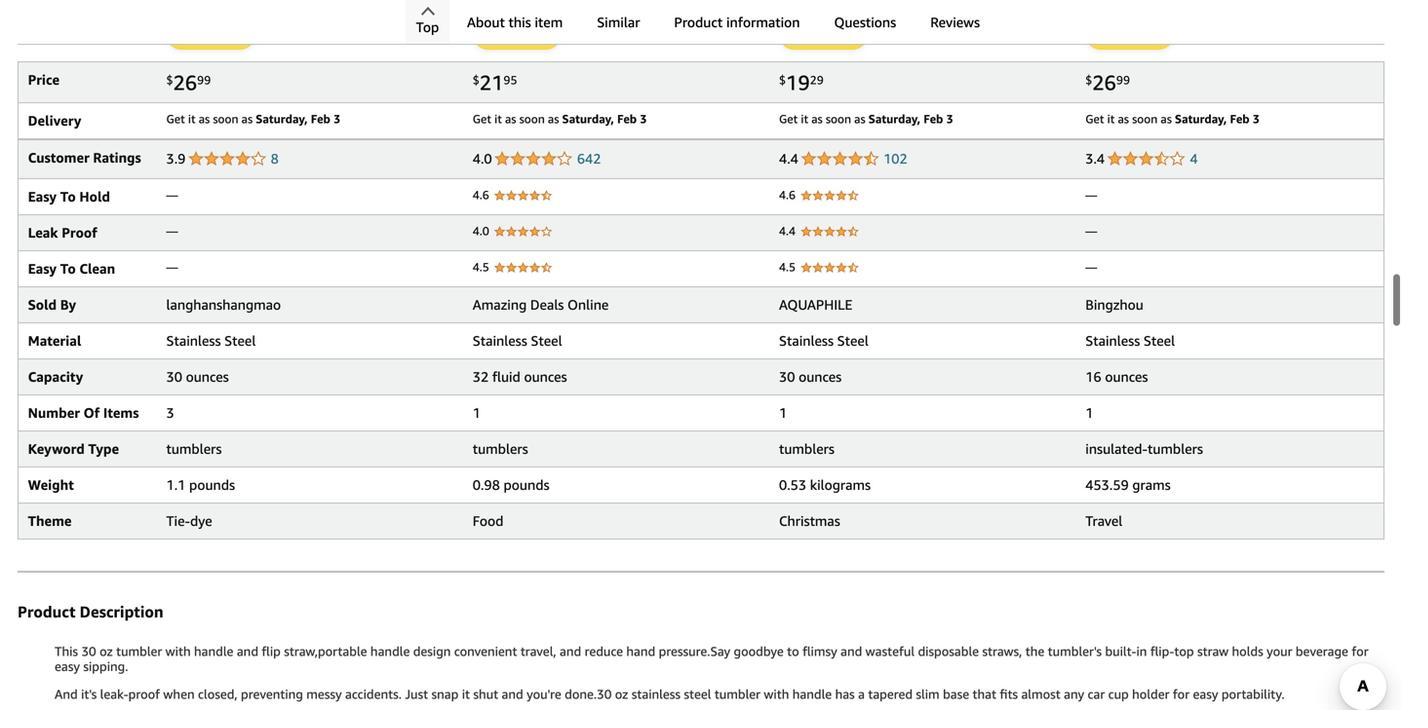 Task type: locate. For each thing, give the bounding box(es) containing it.
1 horizontal spatial tumbler
[[715, 688, 761, 703]]

4.5 up aquaphile
[[779, 260, 796, 274]]

6 as from the left
[[854, 112, 866, 126]]

1 horizontal spatial 30 ounces
[[779, 369, 842, 385]]

and left 'flip'
[[237, 645, 258, 660]]

capacity
[[28, 369, 83, 385]]

cart
[[220, 27, 244, 42], [526, 27, 551, 42], [833, 27, 857, 42], [1139, 27, 1164, 42]]

3 saturday, from the left
[[869, 112, 921, 126]]

1 horizontal spatial easy
[[1193, 688, 1219, 703]]

0 vertical spatial 4.4
[[779, 151, 799, 167]]

proof
[[62, 225, 97, 241], [128, 688, 160, 703]]

steel down aquaphile
[[837, 333, 869, 349]]

stainless steel down langhanshangmao
[[166, 333, 256, 349]]

2 soon from the left
[[519, 112, 545, 126]]

1 horizontal spatial proof
[[128, 688, 160, 703]]

your
[[1267, 645, 1293, 660]]

sold by
[[28, 297, 76, 313]]

1 horizontal spatial product
[[674, 14, 723, 30]]

and
[[237, 645, 258, 660], [560, 645, 581, 660], [841, 645, 862, 660], [502, 688, 523, 703]]

easy to clean
[[28, 261, 115, 277]]

pounds right 0.98
[[504, 477, 550, 494]]

2 $ from the left
[[473, 73, 480, 87]]

1 4.4 from the top
[[779, 151, 799, 167]]

$ left 95
[[473, 73, 480, 87]]

stainless down bingzhou
[[1086, 333, 1140, 349]]

get it as soon as saturday, feb 3 up 102
[[779, 112, 953, 126]]

with down goodbye
[[764, 688, 789, 703]]

aquaphile
[[779, 297, 853, 313]]

3 stainless from the left
[[779, 333, 834, 349]]

0 vertical spatial with
[[165, 645, 191, 660]]

ounces right fluid
[[524, 369, 567, 385]]

1 vertical spatial easy
[[28, 261, 57, 277]]

0 horizontal spatial 26
[[173, 70, 197, 95]]

$ 21 95
[[473, 70, 517, 95]]

handle left has
[[793, 688, 832, 703]]

type
[[88, 441, 119, 457]]

1 vertical spatial for
[[1173, 688, 1190, 703]]

0 horizontal spatial 30
[[81, 645, 96, 660]]

tumbler down description
[[116, 645, 162, 660]]

0 horizontal spatial oz
[[100, 645, 113, 660]]

car
[[1088, 688, 1105, 703]]

1 vertical spatial 4.4
[[779, 224, 796, 238]]

2 horizontal spatial 1
[[1086, 405, 1094, 421]]

1 horizontal spatial 4.6
[[779, 188, 796, 202]]

$ inside $ 21 95
[[473, 73, 480, 87]]

tumblers up grams
[[1148, 441, 1203, 457]]

product up this in the left bottom of the page
[[18, 603, 76, 622]]

stainless steel up 16 ounces
[[1086, 333, 1175, 349]]

30 inside this 30 oz tumbler with handle and flip straw,portable handle design convenient travel, and reduce hand pressure.say goodbye to flimsy and wasteful disposable straws, the tumbler's built-in flip-top straw holds your beverage for easy sipping.
[[81, 645, 96, 660]]

0 vertical spatial tumbler
[[116, 645, 162, 660]]

for
[[1352, 645, 1369, 660], [1173, 688, 1190, 703]]

3.9
[[166, 151, 186, 167]]

0 horizontal spatial 4.6
[[473, 188, 489, 202]]

0 horizontal spatial for
[[1173, 688, 1190, 703]]

stainless down langhanshangmao
[[166, 333, 221, 349]]

stainless steel up 32 fluid ounces at the bottom left of page
[[473, 333, 562, 349]]

1 stainless from the left
[[166, 333, 221, 349]]

32 fluid ounces
[[473, 369, 567, 385]]

just
[[405, 688, 428, 703]]

$ 26 99 up 3.4
[[1086, 70, 1130, 95]]

saturday, up 8 at the left top
[[256, 112, 308, 126]]

32
[[473, 369, 489, 385]]

1 ounces from the left
[[186, 369, 229, 385]]

this 30 oz tumbler with handle and flip straw,portable handle design convenient travel, and reduce hand pressure.say goodbye to flimsy and wasteful disposable straws, the tumbler's built-in flip-top straw holds your beverage for easy sipping.
[[55, 645, 1369, 675]]

convenient
[[454, 645, 517, 660]]

2 pounds from the left
[[504, 477, 550, 494]]

add for 3rd the add to cart submit from the right
[[484, 27, 507, 42]]

1 99 from the left
[[197, 73, 211, 87]]

and it's leak-proof when closed, preventing messy accidents. just snap it shut and you're done.30 oz stainless steel tumbler with handle has a tapered slim base that fits almost any car cup holder for easy portability.
[[55, 688, 1285, 703]]

stainless down the amazing on the top
[[473, 333, 527, 349]]

insulated-tumblers
[[1086, 441, 1203, 457]]

easy for portability.
[[1193, 688, 1219, 703]]

1 down 16
[[1086, 405, 1094, 421]]

1 horizontal spatial pounds
[[504, 477, 550, 494]]

1 stainless steel from the left
[[166, 333, 256, 349]]

saturday,
[[256, 112, 308, 126], [562, 112, 614, 126], [869, 112, 921, 126], [1175, 112, 1227, 126]]

4 add from the left
[[1097, 27, 1120, 42]]

3 ounces from the left
[[799, 369, 842, 385]]

30 down aquaphile
[[779, 369, 795, 385]]

fits
[[1000, 688, 1018, 703]]

tumbler
[[116, 645, 162, 660], [715, 688, 761, 703]]

2 easy from the top
[[28, 261, 57, 277]]

1 4.5 from the left
[[473, 260, 489, 274]]

4.4
[[779, 151, 799, 167], [779, 224, 796, 238]]

holds
[[1232, 645, 1264, 660]]

0 vertical spatial product
[[674, 14, 723, 30]]

oz right this in the left bottom of the page
[[100, 645, 113, 660]]

$ up 3.4
[[1086, 73, 1093, 87]]

cup
[[1108, 688, 1129, 703]]

product left information
[[674, 14, 723, 30]]

0 horizontal spatial 30 ounces
[[166, 369, 229, 385]]

handle
[[194, 645, 233, 660], [371, 645, 410, 660], [793, 688, 832, 703]]

$ up 3.9
[[166, 73, 173, 87]]

easy down straw
[[1193, 688, 1219, 703]]

steel
[[684, 688, 711, 703]]

get it as soon as saturday, feb 3 up 642
[[473, 112, 647, 126]]

4 ounces from the left
[[1105, 369, 1148, 385]]

2 add to cart from the left
[[484, 27, 551, 42]]

3 stainless steel from the left
[[779, 333, 869, 349]]

product for product description
[[18, 603, 76, 622]]

0 horizontal spatial with
[[165, 645, 191, 660]]

1 horizontal spatial $ 26 99
[[1086, 70, 1130, 95]]

stainless down aquaphile
[[779, 333, 834, 349]]

material
[[28, 333, 81, 349]]

1 horizontal spatial 4.5
[[779, 260, 796, 274]]

base
[[943, 688, 970, 703]]

pounds
[[189, 477, 235, 494], [504, 477, 550, 494]]

642
[[577, 151, 601, 167]]

tie-dye
[[166, 514, 212, 530]]

$ left 29
[[779, 73, 786, 87]]

for right holder
[[1173, 688, 1190, 703]]

pounds right 1.1
[[189, 477, 235, 494]]

for right beverage
[[1352, 645, 1369, 660]]

design
[[413, 645, 451, 660]]

easy for easy to hold
[[28, 189, 57, 205]]

8 as from the left
[[1161, 112, 1172, 126]]

1 vertical spatial oz
[[615, 688, 628, 703]]

0 horizontal spatial proof
[[62, 225, 97, 241]]

1 $ from the left
[[166, 73, 173, 87]]

4 get from the left
[[1086, 112, 1104, 126]]

for for holder
[[1173, 688, 1190, 703]]

add to cart for 1st the add to cart submit
[[178, 27, 244, 42]]

and right the shut on the left bottom of page
[[502, 688, 523, 703]]

tumblers up 0.98 pounds
[[473, 441, 528, 457]]

4.0 up the amazing on the top
[[473, 224, 489, 238]]

21
[[480, 70, 504, 95]]

saturday, up 102
[[869, 112, 921, 126]]

with up when
[[165, 645, 191, 660]]

tumbler right steel
[[715, 688, 761, 703]]

1 vertical spatial product
[[18, 603, 76, 622]]

3 add to cart from the left
[[791, 27, 857, 42]]

steel
[[224, 333, 256, 349], [531, 333, 562, 349], [837, 333, 869, 349], [1144, 333, 1175, 349]]

2 tumblers from the left
[[473, 441, 528, 457]]

1
[[473, 405, 481, 421], [779, 405, 787, 421], [1086, 405, 1094, 421]]

it
[[188, 112, 196, 126], [495, 112, 502, 126], [801, 112, 809, 126], [1108, 112, 1115, 126], [462, 688, 470, 703]]

handle up closed,
[[194, 645, 233, 660]]

2 get it as soon as saturday, feb 3 from the left
[[473, 112, 647, 126]]

0.98
[[473, 477, 500, 494]]

leak proof
[[28, 225, 97, 241]]

get down 21
[[473, 112, 492, 126]]

pounds for 0.98 pounds
[[504, 477, 550, 494]]

$ 26 99 up 3.9
[[166, 70, 211, 95]]

30 right this in the left bottom of the page
[[81, 645, 96, 660]]

easy inside this 30 oz tumbler with handle and flip straw,portable handle design convenient travel, and reduce hand pressure.say goodbye to flimsy and wasteful disposable straws, the tumbler's built-in flip-top straw holds your beverage for easy sipping.
[[55, 660, 80, 675]]

easy up the leak
[[28, 189, 57, 205]]

8
[[271, 151, 279, 167]]

to inside this 30 oz tumbler with handle and flip straw,portable handle design convenient travel, and reduce hand pressure.say goodbye to flimsy and wasteful disposable straws, the tumbler's built-in flip-top straw holds your beverage for easy sipping.
[[787, 645, 799, 660]]

portability.
[[1222, 688, 1285, 703]]

1 horizontal spatial 26
[[1093, 70, 1117, 95]]

closed,
[[198, 688, 238, 703]]

1 pounds from the left
[[189, 477, 235, 494]]

3 add from the left
[[791, 27, 814, 42]]

with
[[165, 645, 191, 660], [764, 688, 789, 703]]

3 soon from the left
[[826, 112, 851, 126]]

get it as soon as saturday, feb 3 up 8 at the left top
[[166, 112, 340, 126]]

1 add from the left
[[178, 27, 201, 42]]

stainless steel down aquaphile
[[779, 333, 869, 349]]

feb
[[311, 112, 331, 126], [617, 112, 637, 126], [924, 112, 943, 126], [1230, 112, 1250, 126]]

1 horizontal spatial for
[[1352, 645, 1369, 660]]

oz right done.30
[[615, 688, 628, 703]]

ounces down langhanshangmao
[[186, 369, 229, 385]]

get it as soon as saturday, feb 3
[[166, 112, 340, 126], [473, 112, 647, 126], [779, 112, 953, 126], [1086, 112, 1260, 126]]

4 add to cart from the left
[[1097, 27, 1164, 42]]

leak-
[[100, 688, 128, 703]]

top
[[416, 19, 439, 35]]

1 get from the left
[[166, 112, 185, 126]]

get up 3.9
[[166, 112, 185, 126]]

3 get from the left
[[779, 112, 798, 126]]

1 vertical spatial easy
[[1193, 688, 1219, 703]]

0 horizontal spatial easy
[[55, 660, 80, 675]]

$ 19 29
[[779, 70, 824, 95]]

proof right the leak
[[62, 225, 97, 241]]

saturday, up 642
[[562, 112, 614, 126]]

steel up 16 ounces
[[1144, 333, 1175, 349]]

straws,
[[982, 645, 1022, 660]]

2 1 from the left
[[779, 405, 787, 421]]

1 easy from the top
[[28, 189, 57, 205]]

ratings
[[93, 150, 141, 166]]

0 vertical spatial 4.0
[[473, 151, 492, 167]]

tumblers up '0.53'
[[779, 441, 835, 457]]

1 vertical spatial 4.0
[[473, 224, 489, 238]]

1 horizontal spatial oz
[[615, 688, 628, 703]]

Add to Cart submit
[[167, 21, 254, 49], [474, 21, 560, 49], [780, 21, 867, 49], [1087, 21, 1173, 49]]

this
[[509, 14, 531, 30]]

4.0 down 21
[[473, 151, 492, 167]]

0 horizontal spatial product
[[18, 603, 76, 622]]

0 horizontal spatial 4.5
[[473, 260, 489, 274]]

30
[[166, 369, 182, 385], [779, 369, 795, 385], [81, 645, 96, 660]]

reviews
[[931, 14, 980, 30]]

4.0
[[473, 151, 492, 167], [473, 224, 489, 238]]

26 up 3.9
[[173, 70, 197, 95]]

get down 19
[[779, 112, 798, 126]]

deals
[[530, 297, 564, 313]]

number
[[28, 405, 80, 421]]

get it as soon as saturday, feb 3 up the 4
[[1086, 112, 1260, 126]]

customer ratings
[[28, 150, 141, 166]]

1 vertical spatial with
[[764, 688, 789, 703]]

1 cart from the left
[[220, 27, 244, 42]]

0 vertical spatial for
[[1352, 645, 1369, 660]]

tumblers up 1.1 pounds
[[166, 441, 222, 457]]

messy
[[306, 688, 342, 703]]

add for fourth the add to cart submit
[[1097, 27, 1120, 42]]

1 up '0.53'
[[779, 405, 787, 421]]

for inside this 30 oz tumbler with handle and flip straw,portable handle design convenient travel, and reduce hand pressure.say goodbye to flimsy and wasteful disposable straws, the tumbler's built-in flip-top straw holds your beverage for easy sipping.
[[1352, 645, 1369, 660]]

2 feb from the left
[[617, 112, 637, 126]]

—
[[166, 188, 178, 202], [1086, 188, 1097, 202], [166, 224, 178, 238], [1086, 224, 1097, 238], [166, 260, 178, 274], [1086, 260, 1097, 274]]

product for product information
[[674, 14, 723, 30]]

0 vertical spatial easy
[[28, 189, 57, 205]]

4.5 up the amazing on the top
[[473, 260, 489, 274]]

30 ounces down langhanshangmao
[[166, 369, 229, 385]]

by
[[60, 297, 76, 313]]

handle left design
[[371, 645, 410, 660]]

0 vertical spatial easy
[[55, 660, 80, 675]]

4.4 up aquaphile
[[779, 224, 796, 238]]

and right travel,
[[560, 645, 581, 660]]

description
[[80, 603, 164, 622]]

30 down langhanshangmao
[[166, 369, 182, 385]]

26 up 3.4
[[1093, 70, 1117, 95]]

kilograms
[[810, 477, 871, 494]]

1 add to cart from the left
[[178, 27, 244, 42]]

$ inside $ 19 29
[[779, 73, 786, 87]]

0 horizontal spatial 1
[[473, 405, 481, 421]]

proof left when
[[128, 688, 160, 703]]

ounces down aquaphile
[[799, 369, 842, 385]]

stainless
[[166, 333, 221, 349], [473, 333, 527, 349], [779, 333, 834, 349], [1086, 333, 1140, 349]]

information
[[727, 14, 800, 30]]

ounces right 16
[[1105, 369, 1148, 385]]

30 ounces down aquaphile
[[779, 369, 842, 385]]

$ 26 99
[[166, 70, 211, 95], [1086, 70, 1130, 95]]

stainless steel
[[166, 333, 256, 349], [473, 333, 562, 349], [779, 333, 869, 349], [1086, 333, 1175, 349]]

0 vertical spatial oz
[[100, 645, 113, 660]]

4.4 down 19
[[779, 151, 799, 167]]

0 horizontal spatial $ 26 99
[[166, 70, 211, 95]]

2 add from the left
[[484, 27, 507, 42]]

0 horizontal spatial tumbler
[[116, 645, 162, 660]]

1 horizontal spatial 99
[[1117, 73, 1130, 87]]

0 horizontal spatial pounds
[[189, 477, 235, 494]]

tapered
[[868, 688, 913, 703]]

4.5
[[473, 260, 489, 274], [779, 260, 796, 274]]

you're
[[527, 688, 561, 703]]

1 4.6 from the left
[[473, 188, 489, 202]]

steel down 'deals' on the left of page
[[531, 333, 562, 349]]

0 horizontal spatial 99
[[197, 73, 211, 87]]

3 $ from the left
[[779, 73, 786, 87]]

3 1 from the left
[[1086, 405, 1094, 421]]

2 steel from the left
[[531, 333, 562, 349]]

1 steel from the left
[[224, 333, 256, 349]]

4 steel from the left
[[1144, 333, 1175, 349]]

saturday, up the 4
[[1175, 112, 1227, 126]]

3 steel from the left
[[837, 333, 869, 349]]

$
[[166, 73, 173, 87], [473, 73, 480, 87], [779, 73, 786, 87], [1086, 73, 1093, 87]]

easy up sold
[[28, 261, 57, 277]]

2 get from the left
[[473, 112, 492, 126]]

built-
[[1105, 645, 1137, 660]]

1 horizontal spatial 1
[[779, 405, 787, 421]]

get up 3.4
[[1086, 112, 1104, 126]]

theme
[[28, 514, 72, 530]]

easy up and
[[55, 660, 80, 675]]

slim
[[916, 688, 940, 703]]

wasteful
[[866, 645, 915, 660]]

dye
[[190, 514, 212, 530]]

1 down 32
[[473, 405, 481, 421]]

steel down langhanshangmao
[[224, 333, 256, 349]]



Task type: vqa. For each thing, say whether or not it's contained in the screenshot.


Task type: describe. For each thing, give the bounding box(es) containing it.
1 vertical spatial tumbler
[[715, 688, 761, 703]]

leak
[[28, 225, 58, 241]]

4 soon from the left
[[1132, 112, 1158, 126]]

0.98 pounds
[[473, 477, 550, 494]]

16 ounces
[[1086, 369, 1148, 385]]

of
[[84, 405, 100, 421]]

4 feb from the left
[[1230, 112, 1250, 126]]

1 horizontal spatial handle
[[371, 645, 410, 660]]

1.1
[[166, 477, 186, 494]]

tie-
[[166, 514, 190, 530]]

with inside this 30 oz tumbler with handle and flip straw,portable handle design convenient travel, and reduce hand pressure.say goodbye to flimsy and wasteful disposable straws, the tumbler's built-in flip-top straw holds your beverage for easy sipping.
[[165, 645, 191, 660]]

1 feb from the left
[[311, 112, 331, 126]]

snap
[[432, 688, 459, 703]]

2 4.0 from the top
[[473, 224, 489, 238]]

1 horizontal spatial 30
[[166, 369, 182, 385]]

item
[[535, 14, 563, 30]]

0 horizontal spatial handle
[[194, 645, 233, 660]]

2 horizontal spatial handle
[[793, 688, 832, 703]]

food
[[473, 514, 504, 530]]

1 vertical spatial proof
[[128, 688, 160, 703]]

5 as from the left
[[812, 112, 823, 126]]

questions
[[834, 14, 896, 30]]

1 1 from the left
[[473, 405, 481, 421]]

0 vertical spatial proof
[[62, 225, 97, 241]]

disposable
[[918, 645, 979, 660]]

grams
[[1133, 477, 1171, 494]]

2 saturday, from the left
[[562, 112, 614, 126]]

this
[[55, 645, 78, 660]]

2 add to cart submit from the left
[[474, 21, 560, 49]]

2 cart from the left
[[526, 27, 551, 42]]

2 4.6 from the left
[[779, 188, 796, 202]]

clean
[[79, 261, 115, 277]]

product description
[[18, 603, 164, 622]]

pounds for 1.1 pounds
[[189, 477, 235, 494]]

delivery
[[28, 113, 81, 129]]

1 4.0 from the top
[[473, 151, 492, 167]]

stainless
[[632, 688, 681, 703]]

accidents.
[[345, 688, 402, 703]]

3 feb from the left
[[924, 112, 943, 126]]

2 $ 26 99 from the left
[[1086, 70, 1130, 95]]

flip-
[[1151, 645, 1175, 660]]

1 26 from the left
[[173, 70, 197, 95]]

and
[[55, 688, 78, 703]]

3.4
[[1086, 151, 1105, 167]]

4 tumblers from the left
[[1148, 441, 1203, 457]]

1 soon from the left
[[213, 112, 238, 126]]

keyword
[[28, 441, 85, 457]]

2 as from the left
[[242, 112, 253, 126]]

2 4.4 from the top
[[779, 224, 796, 238]]

almost
[[1022, 688, 1061, 703]]

langhanshangmao
[[166, 297, 281, 313]]

weight
[[28, 477, 74, 494]]

flimsy
[[803, 645, 837, 660]]

top
[[1175, 645, 1194, 660]]

453.59 grams
[[1086, 477, 1171, 494]]

add to cart for 3rd the add to cart submit from the right
[[484, 27, 551, 42]]

preventing
[[241, 688, 303, 703]]

done.30
[[565, 688, 612, 703]]

3 tumblers from the left
[[779, 441, 835, 457]]

4 saturday, from the left
[[1175, 112, 1227, 126]]

2 horizontal spatial 30
[[779, 369, 795, 385]]

flip
[[262, 645, 281, 660]]

2 4.5 from the left
[[779, 260, 796, 274]]

add to cart for second the add to cart submit from right
[[791, 27, 857, 42]]

about this item
[[467, 14, 563, 30]]

4 add to cart submit from the left
[[1087, 21, 1173, 49]]

16
[[1086, 369, 1102, 385]]

easy for easy to clean
[[28, 261, 57, 277]]

3 cart from the left
[[833, 27, 857, 42]]

add to cart for fourth the add to cart submit
[[1097, 27, 1164, 42]]

2 ounces from the left
[[524, 369, 567, 385]]

straw,portable
[[284, 645, 367, 660]]

1 saturday, from the left
[[256, 112, 308, 126]]

travel,
[[521, 645, 557, 660]]

sold
[[28, 297, 57, 313]]

items
[[103, 405, 139, 421]]

4 cart from the left
[[1139, 27, 1164, 42]]

pressure.say
[[659, 645, 731, 660]]

in
[[1137, 645, 1147, 660]]

about
[[467, 14, 505, 30]]

2 26 from the left
[[1093, 70, 1117, 95]]

1 $ 26 99 from the left
[[166, 70, 211, 95]]

amazing
[[473, 297, 527, 313]]

easy to hold
[[28, 189, 110, 205]]

a
[[858, 688, 865, 703]]

number of items
[[28, 405, 139, 421]]

102
[[884, 151, 908, 167]]

1 30 ounces from the left
[[166, 369, 229, 385]]

2 30 ounces from the left
[[779, 369, 842, 385]]

29
[[810, 73, 824, 87]]

3 add to cart submit from the left
[[780, 21, 867, 49]]

tumbler inside this 30 oz tumbler with handle and flip straw,portable handle design convenient travel, and reduce hand pressure.say goodbye to flimsy and wasteful disposable straws, the tumbler's built-in flip-top straw holds your beverage for easy sipping.
[[116, 645, 162, 660]]

shut
[[473, 688, 498, 703]]

similar
[[597, 14, 640, 30]]

7 as from the left
[[1118, 112, 1129, 126]]

the
[[1026, 645, 1045, 660]]

3 as from the left
[[505, 112, 516, 126]]

4
[[1190, 151, 1198, 167]]

product information
[[674, 14, 800, 30]]

4 stainless steel from the left
[[1086, 333, 1175, 349]]

keyword type
[[28, 441, 119, 457]]

insulated-
[[1086, 441, 1148, 457]]

1 horizontal spatial with
[[764, 688, 789, 703]]

has
[[835, 688, 855, 703]]

that
[[973, 688, 997, 703]]

add for 1st the add to cart submit
[[178, 27, 201, 42]]

1 as from the left
[[199, 112, 210, 126]]

easy for sipping.
[[55, 660, 80, 675]]

straw
[[1198, 645, 1229, 660]]

and right flimsy
[[841, 645, 862, 660]]

1.1 pounds
[[166, 477, 235, 494]]

3 get it as soon as saturday, feb 3 from the left
[[779, 112, 953, 126]]

2 stainless from the left
[[473, 333, 527, 349]]

add for second the add to cart submit from right
[[791, 27, 814, 42]]

2 99 from the left
[[1117, 73, 1130, 87]]

4 stainless from the left
[[1086, 333, 1140, 349]]

oz inside this 30 oz tumbler with handle and flip straw,portable handle design convenient travel, and reduce hand pressure.say goodbye to flimsy and wasteful disposable straws, the tumbler's built-in flip-top straw holds your beverage for easy sipping.
[[100, 645, 113, 660]]

online
[[568, 297, 609, 313]]

christmas
[[779, 514, 841, 530]]

1 add to cart submit from the left
[[167, 21, 254, 49]]

4 get it as soon as saturday, feb 3 from the left
[[1086, 112, 1260, 126]]

when
[[163, 688, 195, 703]]

customer
[[28, 150, 89, 166]]

sipping.
[[83, 660, 128, 675]]

price
[[28, 72, 60, 88]]

1 tumblers from the left
[[166, 441, 222, 457]]

bingzhou
[[1086, 297, 1144, 313]]

reduce
[[585, 645, 623, 660]]

4 as from the left
[[548, 112, 559, 126]]

0.53 kilograms
[[779, 477, 871, 494]]

for for beverage
[[1352, 645, 1369, 660]]

1 get it as soon as saturday, feb 3 from the left
[[166, 112, 340, 126]]

4 $ from the left
[[1086, 73, 1093, 87]]

2 stainless steel from the left
[[473, 333, 562, 349]]

any
[[1064, 688, 1085, 703]]

fluid
[[492, 369, 521, 385]]



